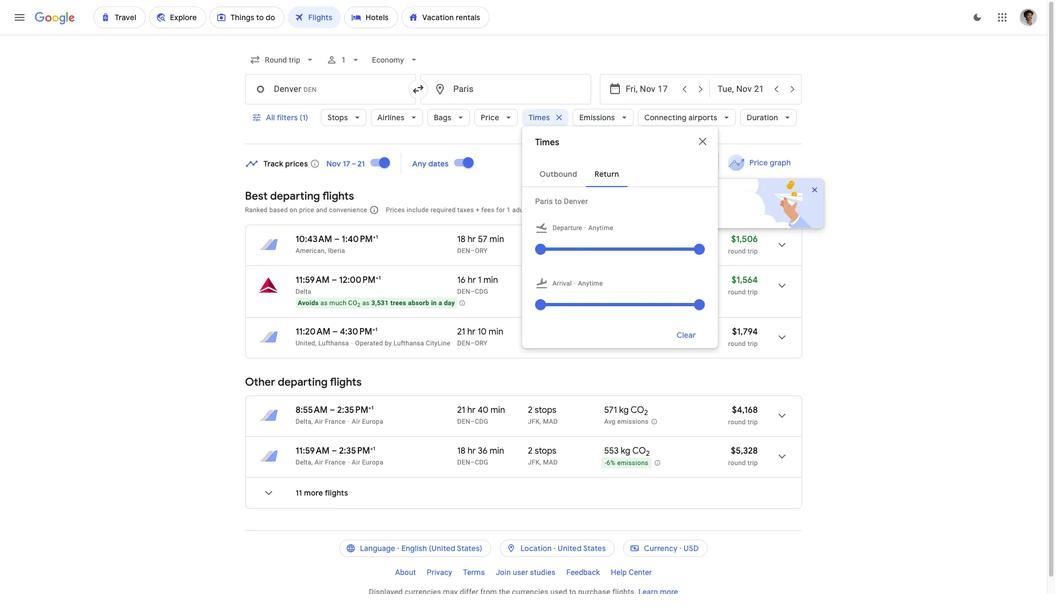Task type: vqa. For each thing, say whether or not it's contained in the screenshot.
All filters (1)
yes



Task type: locate. For each thing, give the bounding box(es) containing it.
1 vertical spatial nov
[[674, 187, 688, 195]]

1:40 pm
[[342, 234, 373, 245]]

departure time: 11:59 am. text field inside leaves denver international airport at 11:59 am on friday, november 17 and arrives at paris charles de gaulle airport at 2:35 pm on saturday, november 18. element
[[296, 446, 330, 457]]

1 stops from the top
[[535, 234, 557, 245]]

flight details. leaves denver international airport at 8:55 am on friday, november 17 and arrives at paris charles de gaulle airport at 2:35 pm on saturday, november 18. image
[[769, 403, 796, 429]]

times button
[[522, 105, 569, 131]]

1 vertical spatial 11:59 am
[[296, 446, 330, 457]]

1 2 stops flight. element from the top
[[528, 234, 557, 247]]

min right 10
[[489, 327, 504, 337]]

stops for 21 hr 40 min
[[535, 405, 557, 416]]

– down total duration 18 hr 57 min. element
[[471, 247, 475, 255]]

0 horizontal spatial nov
[[327, 159, 341, 168]]

europa for 8:55 am
[[362, 418, 384, 426]]

1 vertical spatial delta,
[[296, 459, 313, 466]]

ory for 10
[[475, 340, 488, 347]]

co up +19% emissions
[[633, 234, 647, 245]]

1 vertical spatial 21
[[458, 405, 466, 416]]

Arrival time: 2:35 PM on  Saturday, November 18. text field
[[338, 404, 374, 416], [339, 445, 376, 457]]

+ inside 10:43 am – 1:40 pm + 1
[[373, 234, 376, 241]]

1 21 from the top
[[458, 327, 466, 337]]

europa down leaves denver international airport at 8:55 am on friday, november 17 and arrives at paris charles de gaulle airport at 2:35 pm on saturday, november 18. element
[[362, 418, 384, 426]]

21 left 10
[[458, 327, 466, 337]]

1 vertical spatial air europa
[[352, 459, 384, 466]]

5 round from the top
[[729, 459, 746, 467]]

2 delta, from the top
[[296, 459, 313, 466]]

den for 18 hr 36 min
[[458, 459, 471, 466]]

kg inside 571 kg co 2
[[620, 405, 629, 416]]

none search field containing times
[[245, 47, 803, 348]]

cdg down 40
[[475, 418, 489, 426]]

Arrival time: 4:30 PM on  Saturday, November 18. text field
[[340, 326, 378, 337]]

departing up on
[[270, 189, 320, 203]]

price inside popup button
[[481, 113, 500, 122]]

delta, up 11
[[296, 459, 313, 466]]

mad inside 2 stops dfw , mad
[[545, 247, 560, 255]]

0 vertical spatial 2:35 pm
[[338, 405, 369, 416]]

0 vertical spatial stops
[[535, 234, 557, 245]]

0 vertical spatial 18
[[458, 234, 466, 245]]

hr inside 18 hr 57 min den – ory
[[468, 234, 476, 245]]

as left much
[[321, 299, 328, 307]]

round inside $4,168 round trip
[[729, 419, 746, 426]]

delta, air france down leaves denver international airport at 11:59 am on friday, november 17 and arrives at paris charles de gaulle airport at 2:35 pm on saturday, november 18. element
[[296, 459, 346, 466]]

1 inside 11:59 am – 2:35 pm + 1
[[373, 445, 376, 452]]

based
[[270, 206, 288, 214]]

co for 18 hr 57 min
[[633, 234, 647, 245]]

kg up -6% emissions
[[621, 446, 631, 457]]

departure time: 11:59 am. text field for 12:00 pm
[[296, 275, 330, 286]]

europa
[[362, 418, 384, 426], [362, 459, 384, 466]]

1 vertical spatial ory
[[475, 340, 488, 347]]

stops up dfw
[[535, 234, 557, 245]]

den inside 21 hr 10 min den – ory
[[458, 340, 471, 347]]

den
[[458, 247, 471, 255], [458, 288, 471, 296], [458, 340, 471, 347], [458, 418, 471, 426], [458, 459, 471, 466]]

as
[[321, 299, 328, 307], [363, 299, 370, 307]]

21 left 40
[[458, 405, 466, 416]]

1 vertical spatial 2 stops flight. element
[[528, 405, 557, 417]]

2 stops flight. element
[[528, 234, 557, 247], [528, 405, 557, 417], [528, 446, 557, 458]]

0 vertical spatial flights
[[323, 189, 354, 203]]

air
[[315, 418, 323, 426], [352, 418, 361, 426], [315, 459, 323, 466], [352, 459, 361, 466]]

18 hr 57 min den – ory
[[458, 234, 505, 255]]

optional
[[532, 206, 557, 214]]

2 den from the top
[[458, 288, 471, 296]]

– down total duration 18 hr 36 min. 'element'
[[471, 459, 475, 466]]

round inside $1,564 round trip
[[729, 288, 746, 296]]

round inside $5,328 round trip
[[729, 459, 746, 467]]

trip inside $4,168 round trip
[[748, 419, 759, 426]]

2 2 stops flight. element from the top
[[528, 405, 557, 417]]

8:55 am – 2:35 pm + 1
[[296, 404, 374, 416]]

mad up layover (1 of 2) is a 1 hr 6 min layover at john f. kennedy international airport in new york. layover (2 of 2) is a 4 hr 25 min layover at adolfo suárez madrid–barajas airport in madrid. element
[[543, 418, 558, 426]]

0 vertical spatial delta,
[[296, 418, 313, 426]]

1 den from the top
[[458, 247, 471, 255]]

3 trip from the top
[[748, 340, 759, 348]]

price inside button
[[750, 158, 769, 168]]

3 stops from the top
[[535, 446, 557, 457]]

1 vertical spatial europa
[[362, 459, 384, 466]]

18 inside 18 hr 57 min den – ory
[[458, 234, 466, 245]]

18 left 57 in the top left of the page
[[458, 234, 466, 245]]

18 left 36
[[458, 446, 466, 457]]

2 vertical spatial mad
[[543, 459, 558, 466]]

den inside 18 hr 57 min den – ory
[[458, 247, 471, 255]]

on
[[290, 206, 298, 214]]

1 2 stops jfk , mad from the top
[[528, 405, 558, 426]]

– inside 10:43 am – 1:40 pm + 1
[[335, 234, 340, 245]]

kg up +19% emissions
[[621, 234, 631, 245]]

min right 40
[[491, 405, 506, 416]]

4 den from the top
[[458, 418, 471, 426]]

11:20 am
[[296, 327, 331, 337]]

delta, down 'departure time: 8:55 am.' text field
[[296, 418, 313, 426]]

2 up avg emissions
[[645, 408, 649, 418]]

flights right the more
[[325, 488, 348, 498]]

trip inside $1,506 round trip
[[748, 248, 759, 255]]

$4,168
[[733, 405, 759, 416]]

delta
[[296, 288, 312, 296]]

departure time: 11:59 am. text field inside leaves denver international airport at 11:59 am on friday, november 17 and arrives at paris charles de gaulle airport at 12:00 pm on saturday, november 18. element
[[296, 275, 330, 286]]

+19%
[[605, 247, 621, 255]]

0 vertical spatial arrival time: 2:35 pm on  saturday, november 18. text field
[[338, 404, 374, 416]]

1 inside the '8:55 am – 2:35 pm + 1'
[[372, 404, 374, 412]]

0 vertical spatial delta, air france
[[296, 418, 346, 426]]

den up 16
[[458, 247, 471, 255]]

2 cdg from the top
[[475, 418, 489, 426]]

ory down 10
[[475, 340, 488, 347]]

any dates
[[413, 159, 449, 168]]

Departure time: 11:59 AM. text field
[[296, 275, 330, 286], [296, 446, 330, 457]]

trip inside $5,328 round trip
[[748, 459, 759, 467]]

0 vertical spatial ory
[[475, 247, 488, 255]]

layover (1 of 2) is a 4 hr 10 min layover at john f. kennedy international airport in new york. layover (2 of 2) is a 4 hr 25 min layover at adolfo suárez madrid–barajas airport in madrid. element
[[528, 417, 599, 426]]

1 vertical spatial -
[[605, 460, 607, 467]]

1 vertical spatial kg
[[620, 405, 629, 416]]

leaves denver international airport at 8:55 am on friday, november 17 and arrives at paris charles de gaulle airport at 2:35 pm on saturday, november 18. element
[[296, 404, 374, 416]]

+ for 21 hr 40 min
[[369, 404, 372, 412]]

cdg inside 21 hr 40 min den – cdg
[[475, 418, 489, 426]]

price button
[[475, 105, 518, 131]]

main content
[[245, 149, 836, 518]]

0 vertical spatial cdg
[[475, 288, 489, 296]]

air europa for 11:59 am
[[352, 459, 384, 466]]

trip inside $1,564 round trip
[[748, 288, 759, 296]]

kg
[[621, 234, 631, 245], [620, 405, 629, 416], [621, 446, 631, 457]]

nov
[[327, 159, 341, 168], [674, 187, 688, 195]]

3 2 stops flight. element from the top
[[528, 446, 557, 458]]

11:59 am for 12:00 pm
[[296, 275, 330, 286]]

1 vertical spatial flights
[[330, 376, 362, 389]]

1 vertical spatial france
[[325, 459, 346, 466]]

nov right learn more about tracked prices icon
[[327, 159, 341, 168]]

2:35 pm down the '8:55 am – 2:35 pm + 1'
[[339, 446, 370, 457]]

hr inside 16 hr 1 min den – cdg
[[468, 275, 476, 286]]

$1,506
[[732, 234, 759, 245]]

price left graph
[[750, 158, 769, 168]]

0 horizontal spatial and
[[316, 206, 328, 214]]

– inside 18 hr 57 min den – ory
[[471, 247, 475, 255]]

 image
[[351, 340, 353, 347]]

track prices
[[264, 159, 308, 168]]

, up stop
[[542, 247, 544, 255]]

– down total duration 21 hr 40 min. element
[[471, 418, 475, 426]]

co right much
[[349, 299, 358, 307]]

1 vertical spatial arrival time: 2:35 pm on  saturday, november 18. text field
[[339, 445, 376, 457]]

stops for 18 hr 36 min
[[535, 446, 557, 457]]

mad down layover (1 of 2) is a 4 hr 10 min layover at john f. kennedy international airport in new york. layover (2 of 2) is a 4 hr 25 min layover at adolfo suárez madrid–barajas airport in madrid. element
[[543, 459, 558, 466]]

by:
[[774, 205, 785, 214]]

price right bags popup button
[[481, 113, 500, 122]]

2 and from the left
[[585, 206, 597, 214]]

flights for best departing flights
[[323, 189, 354, 203]]

change appearance image
[[965, 4, 991, 30]]

1 ory from the top
[[475, 247, 488, 255]]

2 air europa from the top
[[352, 459, 384, 466]]

hr inside 21 hr 10 min den – ory
[[468, 327, 476, 337]]

– up iberia at top left
[[335, 234, 340, 245]]

co inside 553 kg co 2
[[633, 446, 647, 457]]

2:35 pm inside 11:59 am – 2:35 pm + 1
[[339, 446, 370, 457]]

den inside 16 hr 1 min den – cdg
[[458, 288, 471, 296]]

– down total duration 21 hr 10 min. element on the bottom of the page
[[471, 340, 475, 347]]

main menu image
[[13, 11, 26, 24]]

flight details. leaves denver international airport at 11:20 am on friday, november 17 and arrives at paris-orly airport at 4:30 pm on saturday, november 18. image
[[769, 324, 796, 351]]

1 trip from the top
[[748, 248, 759, 255]]

3 round from the top
[[729, 340, 746, 348]]

2 stops jfk , mad up layover (1 of 2) is a 1 hr 6 min layover at john f. kennedy international airport in new york. layover (2 of 2) is a 4 hr 25 min layover at adolfo suárez madrid–barajas airport in madrid. element
[[528, 405, 558, 426]]

2 vertical spatial flights
[[325, 488, 348, 498]]

- down 553
[[605, 460, 607, 467]]

trip down '4168 us dollars' "text field"
[[748, 419, 759, 426]]

21 inside 21 hr 10 min den – ory
[[458, 327, 466, 337]]

layover (1 of 2) is a 3 hr 40 min layover at dallas/fort worth international airport in dallas. layover (2 of 2) is a 2 hr 10 min layover at adolfo suárez madrid–barajas airport in madrid. element
[[528, 247, 599, 255]]

1 vertical spatial delta, air france
[[296, 459, 346, 466]]

None text field
[[245, 74, 416, 105]]

price
[[299, 206, 314, 214]]

united,
[[296, 340, 317, 347]]

1 cdg from the top
[[475, 288, 489, 296]]

11 more flights image
[[256, 480, 282, 506]]

,
[[542, 247, 544, 255], [540, 418, 542, 426], [540, 459, 542, 466]]

1 vertical spatial price
[[750, 158, 769, 168]]

2 vertical spatial kg
[[621, 446, 631, 457]]

Departure time: 11:20 AM. text field
[[296, 327, 331, 337]]

1 vertical spatial anytime
[[578, 280, 603, 287]]

0 vertical spatial 21
[[458, 327, 466, 337]]

2 stops jfk , mad for 18 hr 36 min
[[528, 446, 558, 466]]

1 inside 11:20 am – 4:30 pm + 1
[[376, 326, 378, 333]]

close image
[[811, 186, 820, 194]]

cdg down 36
[[475, 459, 489, 466]]

3 den from the top
[[458, 340, 471, 347]]

min inside 18 hr 57 min den – ory
[[490, 234, 505, 245]]

+ for 18 hr 36 min
[[370, 445, 373, 452]]

2 18 from the top
[[458, 446, 466, 457]]

1 france from the top
[[325, 418, 346, 426]]

0 vertical spatial anytime
[[589, 224, 614, 232]]

europa down leaves denver international airport at 11:59 am on friday, november 17 and arrives at paris charles de gaulle airport at 2:35 pm on saturday, november 18. element
[[362, 459, 384, 466]]

den inside 21 hr 40 min den – cdg
[[458, 418, 471, 426]]

flight details. leaves denver international airport at 11:59 am on friday, november 17 and arrives at paris charles de gaulle airport at 12:00 pm on saturday, november 18. image
[[769, 273, 796, 299]]

round down $1,506
[[729, 248, 746, 255]]

0 vertical spatial departing
[[270, 189, 320, 203]]

11:59 am inside 11:59 am – 12:00 pm + 1
[[296, 275, 330, 286]]

best departing flights
[[245, 189, 354, 203]]

2 vertical spatial stops
[[535, 446, 557, 457]]

terms
[[463, 568, 485, 577]]

arrival time: 2:35 pm on  saturday, november 18. text field for 8:55 am
[[338, 404, 374, 416]]

co inside 571 kg co 2
[[631, 405, 645, 416]]

airlines
[[378, 113, 405, 122]]

$1,506 round trip
[[729, 234, 759, 255]]

11:59 am up delta
[[296, 275, 330, 286]]

2 vertical spatial ,
[[540, 459, 542, 466]]

jfk down arrival
[[565, 288, 576, 296]]

co up -6% emissions
[[633, 446, 647, 457]]

553 kg co 2
[[605, 446, 650, 458]]

– down total duration 16 hr 1 min. element
[[471, 288, 475, 296]]

lufthansa down leaves denver international airport at 11:20 am on friday, november 17 and arrives at paris-orly airport at 4:30 pm on saturday, november 18. element
[[319, 340, 349, 347]]

help center
[[611, 568, 652, 577]]

hr left 57 in the top left of the page
[[468, 234, 476, 245]]

1 vertical spatial departing
[[278, 376, 328, 389]]

None text field
[[420, 74, 591, 105]]

0 vertical spatial price
[[481, 113, 500, 122]]

min right 36
[[490, 446, 505, 457]]

1 inside 1 stop 4 hr 41 min jfk
[[528, 275, 532, 286]]

4 round from the top
[[729, 419, 746, 426]]

1 horizontal spatial nov
[[674, 187, 688, 195]]

learn more about tracked prices image
[[310, 159, 320, 168]]

1 stop 4 hr 41 min jfk
[[528, 275, 576, 296]]

hr right '4'
[[534, 288, 540, 296]]

times down times popup button
[[536, 137, 560, 148]]

1 vertical spatial stops
[[535, 405, 557, 416]]

0 horizontal spatial lufthansa
[[319, 340, 349, 347]]

1 vertical spatial 18
[[458, 446, 466, 457]]

hr for 21 hr 10 min
[[468, 327, 476, 337]]

– inside 21 hr 40 min den – cdg
[[471, 418, 475, 426]]

jfk down total duration 21 hr 40 min. element
[[528, 418, 540, 426]]

passenger
[[661, 206, 693, 214]]

2 stops jfk , mad down layover (1 of 2) is a 4 hr 10 min layover at john f. kennedy international airport in new york. layover (2 of 2) is a 4 hr 25 min layover at adolfo suárez madrid–barajas airport in madrid. element
[[528, 446, 558, 466]]

round down '4168 us dollars' "text field"
[[729, 419, 746, 426]]

duration
[[747, 113, 779, 122]]

leaves denver international airport at 10:43 am on friday, november 17 and arrives at paris-orly airport at 1:40 pm on saturday, november 18. element
[[296, 234, 378, 245]]

france for 8:55 am
[[325, 418, 346, 426]]

trip down $1,506
[[748, 248, 759, 255]]

, down layover (1 of 2) is a 4 hr 10 min layover at john f. kennedy international airport in new york. layover (2 of 2) is a 4 hr 25 min layover at adolfo suárez madrid–barajas airport in madrid. element
[[540, 459, 542, 466]]

kg for 571
[[620, 405, 629, 416]]

1 vertical spatial 2 stops jfk , mad
[[528, 446, 558, 466]]

1 departure time: 11:59 am. text field from the top
[[296, 275, 330, 286]]

+ inside the '8:55 am – 2:35 pm + 1'
[[369, 404, 372, 412]]

1 vertical spatial ,
[[540, 418, 542, 426]]

trip down $1,564
[[748, 288, 759, 296]]

departure time: 11:59 am. text field down 8:55 am
[[296, 446, 330, 457]]

studies
[[530, 568, 556, 577]]

2 vertical spatial cdg
[[475, 459, 489, 466]]

2 round from the top
[[729, 288, 746, 296]]

co up avg emissions
[[631, 405, 645, 416]]

anytime for departure
[[589, 224, 614, 232]]

round inside $1,506 round trip
[[729, 248, 746, 255]]

main content containing best departing flights
[[245, 149, 836, 518]]

1 air europa from the top
[[352, 418, 384, 426]]

2 departure time: 11:59 am. text field from the top
[[296, 446, 330, 457]]

1 18 from the top
[[458, 234, 466, 245]]

to
[[555, 197, 562, 206]]

stops up layover (1 of 2) is a 1 hr 6 min layover at john f. kennedy international airport in new york. layover (2 of 2) is a 4 hr 25 min layover at adolfo suárez madrid–barajas airport in madrid. element
[[535, 446, 557, 457]]

$1,564 round trip
[[729, 275, 759, 296]]

2 europa from the top
[[362, 459, 384, 466]]

1564 US dollars text field
[[732, 275, 759, 286]]

min inside 16 hr 1 min den – cdg
[[484, 275, 498, 286]]

1 delta, from the top
[[296, 418, 313, 426]]

+ inside 11:59 am – 2:35 pm + 1
[[370, 445, 373, 452]]

0 vertical spatial 11:59 am
[[296, 275, 330, 286]]

11:59 am down 8:55 am
[[296, 446, 330, 457]]

ory for 57
[[475, 247, 488, 255]]

2 stops flight. element for 21 hr 40 min
[[528, 405, 557, 417]]

hr inside 18 hr 36 min den – cdg
[[468, 446, 476, 457]]

trip down $5,328 text box
[[748, 459, 759, 467]]

2 11:59 am from the top
[[296, 446, 330, 457]]

departing for best
[[270, 189, 320, 203]]

and right price
[[316, 206, 328, 214]]

trip for $1,506
[[748, 248, 759, 255]]

1 horizontal spatial lufthansa
[[394, 340, 424, 347]]

5 den from the top
[[458, 459, 471, 466]]

fees
[[482, 206, 495, 214]]

connecting airports button
[[638, 105, 736, 131]]

lufthansa right by in the bottom of the page
[[394, 340, 424, 347]]

4 trip from the top
[[748, 419, 759, 426]]

- for stop
[[605, 289, 607, 296]]

+ inside 11:59 am – 12:00 pm + 1
[[376, 274, 379, 281]]

2 inside 2 stops dfw , mad
[[528, 234, 533, 245]]

1 inside popup button
[[342, 56, 346, 64]]

flights up the convenience
[[323, 189, 354, 203]]

2:35 pm right 8:55 am
[[338, 405, 369, 416]]

2 trip from the top
[[748, 288, 759, 296]]

leaves denver international airport at 11:20 am on friday, november 17 and arrives at paris-orly airport at 4:30 pm on saturday, november 18. element
[[296, 326, 378, 337]]

den right 'cityline'
[[458, 340, 471, 347]]

0 vertical spatial -
[[605, 289, 607, 296]]

den for 16 hr 1 min
[[458, 288, 471, 296]]

round
[[729, 248, 746, 255], [729, 288, 746, 296], [729, 340, 746, 348], [729, 419, 746, 426], [729, 459, 746, 467]]

2 up +19% emissions
[[647, 237, 650, 247]]

- inside popup button
[[605, 289, 607, 296]]

0 vertical spatial 2 stops jfk , mad
[[528, 405, 558, 426]]

0 vertical spatial 2 stops flight. element
[[528, 234, 557, 247]]

2 vertical spatial jfk
[[528, 459, 540, 466]]

round down $1,794 at the bottom of the page
[[729, 340, 746, 348]]

ory inside 21 hr 10 min den – ory
[[475, 340, 488, 347]]

much
[[330, 299, 347, 307]]

1 horizontal spatial as
[[363, 299, 370, 307]]

den for 18 hr 57 min
[[458, 247, 471, 255]]

2 right much
[[358, 302, 361, 308]]

2 stops dfw , mad
[[528, 234, 560, 255]]

– up "united, lufthansa" on the bottom left of page
[[333, 327, 338, 337]]

10%
[[607, 289, 620, 296]]

nov right travel
[[674, 187, 688, 195]]

1 horizontal spatial price
[[750, 158, 769, 168]]

all
[[266, 113, 275, 122]]

min inside 18 hr 36 min den – cdg
[[490, 446, 505, 457]]

center
[[629, 568, 652, 577]]

, for 18 hr 36 min
[[540, 459, 542, 466]]

cdg inside 16 hr 1 min den – cdg
[[475, 288, 489, 296]]

– inside 11:59 am – 2:35 pm + 1
[[332, 446, 337, 457]]

co inside 699 kg co 2
[[633, 234, 647, 245]]

price for price graph
[[750, 158, 769, 168]]

– inside 11:20 am – 4:30 pm + 1
[[333, 327, 338, 337]]

– inside 21 hr 10 min den – ory
[[471, 340, 475, 347]]

sort
[[757, 205, 772, 214]]

ory inside 18 hr 57 min den – ory
[[475, 247, 488, 255]]

den down total duration 18 hr 36 min. 'element'
[[458, 459, 471, 466]]

duration button
[[741, 105, 797, 131]]

- for stops
[[605, 460, 607, 467]]

hr for 16 hr 1 min
[[468, 275, 476, 286]]

more
[[304, 488, 323, 498]]

air europa down leaves denver international airport at 8:55 am on friday, november 17 and arrives at paris charles de gaulle airport at 2:35 pm on saturday, november 18. element
[[352, 418, 384, 426]]

day
[[444, 299, 455, 307]]

2 stops from the top
[[535, 405, 557, 416]]

kg up avg emissions
[[620, 405, 629, 416]]

$1,794
[[733, 327, 759, 337]]

departing
[[270, 189, 320, 203], [278, 376, 328, 389]]

$5,328 round trip
[[729, 446, 759, 467]]

stops inside 2 stops dfw , mad
[[535, 234, 557, 245]]

kg inside 699 kg co 2
[[621, 234, 631, 245]]

jfk down total duration 18 hr 36 min. 'element'
[[528, 459, 540, 466]]

trip
[[748, 248, 759, 255], [748, 288, 759, 296], [748, 340, 759, 348], [748, 419, 759, 426], [748, 459, 759, 467]]

avg
[[605, 418, 616, 426]]

1 vertical spatial departure time: 11:59 am. text field
[[296, 446, 330, 457]]

2 2 stops jfk , mad from the top
[[528, 446, 558, 466]]

min down arrival
[[551, 288, 563, 296]]

2 delta, air france from the top
[[296, 459, 346, 466]]

total duration 21 hr 40 min. element
[[458, 405, 528, 417]]

co inside avoids as much co 2 as 3,531 trees absorb in a day
[[349, 299, 358, 307]]

bags
[[434, 113, 452, 122]]

3 cdg from the top
[[475, 459, 489, 466]]

connecting
[[645, 113, 687, 122]]

den down total duration 21 hr 40 min. element
[[458, 418, 471, 426]]

21 inside 21 hr 40 min den – cdg
[[458, 405, 466, 416]]

total duration 16 hr 1 min. element
[[458, 275, 528, 287]]

hr inside 21 hr 40 min den – cdg
[[468, 405, 476, 416]]

– left 12:00 pm
[[332, 275, 337, 286]]

2 vertical spatial 2 stops flight. element
[[528, 446, 557, 458]]

0 horizontal spatial as
[[321, 299, 328, 307]]

denver
[[564, 197, 588, 206]]

11:59 am
[[296, 275, 330, 286], [296, 446, 330, 457]]

kg for 699
[[621, 234, 631, 245]]

kg inside 553 kg co 2
[[621, 446, 631, 457]]

-10% emissions button
[[601, 275, 665, 298]]

as left 3,531
[[363, 299, 370, 307]]

min inside 21 hr 40 min den – cdg
[[491, 405, 506, 416]]

5 trip from the top
[[748, 459, 759, 467]]

0 vertical spatial departure time: 11:59 am. text field
[[296, 275, 330, 286]]

1 delta, air france from the top
[[296, 418, 346, 426]]

den up 'avoids as much co2 as 3531 trees absorb in a day. learn more about this calculation.' icon
[[458, 288, 471, 296]]

2 up -6% emissions
[[647, 449, 650, 458]]

delta, for 11:59 am
[[296, 459, 313, 466]]

min right 16
[[484, 275, 498, 286]]

0 vertical spatial air europa
[[352, 418, 384, 426]]

hr for 21 hr 40 min
[[468, 405, 476, 416]]

air europa down leaves denver international airport at 11:59 am on friday, november 17 and arrives at paris charles de gaulle airport at 2:35 pm on saturday, november 18. element
[[352, 459, 384, 466]]

round inside $1,794 round trip
[[729, 340, 746, 348]]

0 vertical spatial europa
[[362, 418, 384, 426]]

help
[[611, 568, 627, 577]]

departure time: 11:59 am. text field up delta
[[296, 275, 330, 286]]

2 - from the top
[[605, 460, 607, 467]]

1 europa from the top
[[362, 418, 384, 426]]

ory down 57 in the top left of the page
[[475, 247, 488, 255]]

1 vertical spatial jfk
[[528, 418, 540, 426]]

join
[[496, 568, 511, 577]]

None search field
[[245, 47, 803, 348]]

hr left 10
[[468, 327, 476, 337]]

1 vertical spatial cdg
[[475, 418, 489, 426]]

hr left 36
[[468, 446, 476, 457]]

21 for 21 hr 40 min
[[458, 405, 466, 416]]

None field
[[245, 50, 320, 70], [368, 50, 424, 70], [245, 50, 320, 70], [368, 50, 424, 70]]

0 vertical spatial mad
[[545, 247, 560, 255]]

-10% emissions
[[605, 289, 653, 296]]

co
[[633, 234, 647, 245], [349, 299, 358, 307], [631, 405, 645, 416], [633, 446, 647, 457]]

2:35 pm for 11:59 am
[[339, 446, 370, 457]]

1 round from the top
[[729, 248, 746, 255]]

round for $1,564
[[729, 288, 746, 296]]

$1,794 round trip
[[729, 327, 759, 348]]

stops
[[535, 234, 557, 245], [535, 405, 557, 416], [535, 446, 557, 457]]

1 11:59 am from the top
[[296, 275, 330, 286]]

arrival time: 2:35 pm on  saturday, november 18. text field down leaves denver international airport at 8:55 am on friday, november 17 and arrives at paris charles de gaulle airport at 2:35 pm on saturday, november 18. element
[[339, 445, 376, 457]]

sort by: button
[[753, 200, 803, 219]]

trip inside $1,794 round trip
[[748, 340, 759, 348]]

1 vertical spatial 2:35 pm
[[339, 446, 370, 457]]

privacy
[[427, 568, 453, 577]]

2 ory from the top
[[475, 340, 488, 347]]

11:59 am inside 11:59 am – 2:35 pm + 1
[[296, 446, 330, 457]]

2 21 from the top
[[458, 405, 466, 416]]

0 vertical spatial times
[[529, 113, 550, 122]]

trip down 1794 us dollars text box
[[748, 340, 759, 348]]

0 vertical spatial kg
[[621, 234, 631, 245]]

2:35 pm inside the '8:55 am – 2:35 pm + 1'
[[338, 405, 369, 416]]

1 stop flight. element
[[528, 275, 552, 287]]

0 horizontal spatial price
[[481, 113, 500, 122]]

0 vertical spatial jfk
[[565, 288, 576, 296]]

0 vertical spatial ,
[[542, 247, 544, 255]]

– right 8:55 am
[[330, 405, 335, 416]]

(united
[[429, 544, 456, 554]]

min for 18 hr 57 min
[[490, 234, 505, 245]]

1794 US dollars text field
[[733, 327, 759, 337]]

Departure text field
[[626, 75, 676, 104]]

, up layover (1 of 2) is a 1 hr 6 min layover at john f. kennedy international airport in new york. layover (2 of 2) is a 4 hr 25 min layover at adolfo suárez madrid–barajas airport in madrid. element
[[540, 418, 542, 426]]

anytime up "699"
[[589, 224, 614, 232]]

2 up layover (1 of 2) is a 1 hr 6 min layover at john f. kennedy international airport in new york. layover (2 of 2) is a 4 hr 25 min layover at adolfo suárez madrid–barajas airport in madrid. element
[[528, 446, 533, 457]]

16
[[458, 275, 466, 286]]

emissions right '10%'
[[622, 289, 653, 296]]

2 france from the top
[[325, 459, 346, 466]]

round down $5,328 text box
[[729, 459, 746, 467]]

loading results progress bar
[[0, 35, 1048, 37]]

flights for other departing flights
[[330, 376, 362, 389]]

Departure time: 10:43 AM. text field
[[296, 234, 332, 245]]

18 inside 18 hr 36 min den – cdg
[[458, 446, 466, 457]]

571
[[605, 405, 618, 416]]

0 vertical spatial france
[[325, 418, 346, 426]]

+ inside 11:20 am – 4:30 pm + 1
[[373, 326, 376, 333]]

$4,168 round trip
[[729, 405, 759, 426]]

Return text field
[[718, 75, 768, 104]]

join user studies link
[[491, 564, 561, 581]]

1 horizontal spatial and
[[585, 206, 597, 214]]

american, iberia
[[296, 247, 345, 255]]

min for 21 hr 40 min
[[491, 405, 506, 416]]

1 vertical spatial mad
[[543, 418, 558, 426]]

language
[[360, 544, 396, 554]]

den inside 18 hr 36 min den – cdg
[[458, 459, 471, 466]]

cdg down total duration 16 hr 1 min. element
[[475, 288, 489, 296]]

min inside 21 hr 10 min den – ory
[[489, 327, 504, 337]]

assistance
[[695, 206, 728, 214]]

united states
[[558, 544, 606, 554]]

2 as from the left
[[363, 299, 370, 307]]

1 - from the top
[[605, 289, 607, 296]]

france down leaves denver international airport at 11:59 am on friday, november 17 and arrives at paris charles de gaulle airport at 2:35 pm on saturday, november 18. element
[[325, 459, 346, 466]]

, inside 2 stops dfw , mad
[[542, 247, 544, 255]]

699
[[605, 234, 619, 245]]

arrival time: 2:35 pm on  saturday, november 18. text field right 8:55 am
[[338, 404, 374, 416]]



Task type: describe. For each thing, give the bounding box(es) containing it.
round for $1,794
[[729, 340, 746, 348]]

flights for 11 more flights
[[325, 488, 348, 498]]

21 hr 40 min den – cdg
[[458, 405, 506, 426]]

departure time: 11:59 am. text field for 2:35 pm
[[296, 446, 330, 457]]

0 vertical spatial nov
[[327, 159, 341, 168]]

, for 18 hr 57 min
[[542, 247, 544, 255]]

round for $1,506
[[729, 248, 746, 255]]

+ for 21 hr 10 min
[[373, 326, 376, 333]]

leaves denver international airport at 11:59 am on friday, november 17 and arrives at paris charles de gaulle airport at 2:35 pm on saturday, november 18. element
[[296, 445, 376, 457]]

united, lufthansa
[[296, 340, 349, 347]]

11:20 am – 4:30 pm + 1
[[296, 326, 378, 337]]

18 for 18 hr 36 min
[[458, 446, 466, 457]]

close dialog image
[[697, 135, 710, 148]]

price graph button
[[722, 153, 800, 173]]

clear button
[[664, 322, 710, 348]]

11 more flights
[[296, 488, 348, 498]]

15 – 20
[[690, 187, 716, 195]]

2 lufthansa from the left
[[394, 340, 424, 347]]

connecting airports
[[645, 113, 718, 122]]

france for 11:59 am
[[325, 459, 346, 466]]

travel nov 15 – 20
[[651, 187, 716, 195]]

in
[[431, 299, 437, 307]]

departing for other
[[278, 376, 328, 389]]

states
[[584, 544, 606, 554]]

57
[[478, 234, 488, 245]]

trip for $4,168
[[748, 419, 759, 426]]

18 hr 36 min den – cdg
[[458, 446, 505, 466]]

1 button
[[322, 47, 366, 73]]

emissions down 553 kg co 2 in the right of the page
[[618, 460, 649, 467]]

kg for 553
[[621, 446, 631, 457]]

11:59 am – 12:00 pm + 1
[[296, 274, 381, 286]]

stops for 18 hr 57 min
[[535, 234, 557, 245]]

– inside 16 hr 1 min den – cdg
[[471, 288, 475, 296]]

4:30 pm
[[340, 327, 373, 337]]

, for 21 hr 40 min
[[540, 418, 542, 426]]

trip for $1,794
[[748, 340, 759, 348]]

emissions down 571 kg co 2
[[618, 418, 649, 426]]

40
[[478, 405, 489, 416]]

11:59 am – 2:35 pm + 1
[[296, 445, 376, 457]]

include
[[407, 206, 429, 214]]

ranked based on price and convenience
[[245, 206, 368, 214]]

1 inside 10:43 am – 1:40 pm + 1
[[376, 234, 378, 241]]

trip for $1,564
[[748, 288, 759, 296]]

4168 US dollars text field
[[733, 405, 759, 416]]

europa for 11:59 am
[[362, 459, 384, 466]]

graph
[[771, 158, 792, 168]]

1 lufthansa from the left
[[319, 340, 349, 347]]

17 – 21
[[343, 159, 365, 168]]

Arrival time: 1:40 PM on  Saturday, November 18. text field
[[342, 234, 378, 245]]

2 stops flight. element for 18 hr 36 min
[[528, 446, 557, 458]]

– inside 18 hr 36 min den – cdg
[[471, 459, 475, 466]]

avoids as much co2 as 3531 trees absorb in a day. learn more about this calculation. image
[[460, 300, 466, 306]]

departure
[[553, 224, 583, 232]]

mad for 21 hr 40 min
[[543, 418, 558, 426]]

track
[[264, 159, 284, 168]]

find the best price region
[[245, 149, 836, 229]]

dfw
[[528, 247, 542, 255]]

jfk for 18 hr 36 min
[[528, 459, 540, 466]]

1 vertical spatial times
[[536, 137, 560, 148]]

avoids
[[298, 299, 319, 307]]

sort by:
[[757, 205, 785, 214]]

cdg for ranked based on price and convenience
[[475, 288, 489, 296]]

stop
[[534, 275, 552, 286]]

min inside 1 stop 4 hr 41 min jfk
[[551, 288, 563, 296]]

10:43 am – 1:40 pm + 1
[[296, 234, 378, 245]]

prices
[[285, 159, 308, 168]]

+19% emissions
[[605, 247, 654, 255]]

all filters (1)
[[266, 113, 308, 122]]

2:35 pm for 8:55 am
[[338, 405, 369, 416]]

min for 21 hr 10 min
[[489, 327, 504, 337]]

stops button
[[321, 105, 367, 131]]

1506 US dollars text field
[[732, 234, 759, 245]]

mad for 18 hr 36 min
[[543, 459, 558, 466]]

jfk for 21 hr 40 min
[[528, 418, 540, 426]]

trip for $5,328
[[748, 459, 759, 467]]

1 and from the left
[[316, 206, 328, 214]]

hr for 18 hr 36 min
[[468, 446, 476, 457]]

4
[[528, 288, 532, 296]]

1 inside 16 hr 1 min den – cdg
[[478, 275, 482, 286]]

delta, air france for 8:55 am
[[296, 418, 346, 426]]

2 stops jfk , mad for 21 hr 40 min
[[528, 405, 558, 426]]

times inside times popup button
[[529, 113, 550, 122]]

hr for 18 hr 57 min
[[468, 234, 476, 245]]

prices
[[386, 206, 405, 214]]

total duration 21 hr 10 min. element
[[458, 327, 528, 339]]

36
[[478, 446, 488, 457]]

1 inside 11:59 am – 12:00 pm + 1
[[379, 274, 381, 281]]

air europa for 8:55 am
[[352, 418, 384, 426]]

travel
[[651, 187, 672, 195]]

den for 21 hr 10 min
[[458, 340, 471, 347]]

bags button
[[428, 105, 470, 131]]

(1)
[[300, 113, 308, 122]]

– inside 11:59 am – 12:00 pm + 1
[[332, 275, 337, 286]]

emissions down 699 kg co 2
[[623, 247, 654, 255]]

co for 18 hr 36 min
[[633, 446, 647, 457]]

price for price
[[481, 113, 500, 122]]

2 inside avoids as much co 2 as 3,531 trees absorb in a day
[[358, 302, 361, 308]]

18 for 18 hr 57 min
[[458, 234, 466, 245]]

round for $5,328
[[729, 459, 746, 467]]

cityline
[[426, 340, 451, 347]]

dates
[[429, 159, 449, 168]]

10:43 am
[[296, 234, 332, 245]]

Arrival time: 12:00 PM on  Saturday, November 18. text field
[[339, 274, 381, 286]]

flight details. leaves denver international airport at 11:59 am on friday, november 17 and arrives at paris charles de gaulle airport at 2:35 pm on saturday, november 18. image
[[769, 444, 796, 470]]

Departure time: 8:55 AM. text field
[[296, 405, 328, 416]]

total duration 18 hr 36 min. element
[[458, 446, 528, 458]]

passenger assistance button
[[661, 206, 728, 214]]

arrival time: 2:35 pm on  saturday, november 18. text field for 11:59 am
[[339, 445, 376, 457]]

hr inside 1 stop 4 hr 41 min jfk
[[534, 288, 540, 296]]

prices include required taxes + fees for 1 adult.
[[386, 206, 530, 214]]

699 kg co 2
[[605, 234, 650, 247]]

user
[[513, 568, 528, 577]]

cdg inside 18 hr 36 min den – cdg
[[475, 459, 489, 466]]

passenger assistance
[[661, 206, 728, 214]]

11:59 am for 2:35 pm
[[296, 446, 330, 457]]

leaves denver international airport at 11:59 am on friday, november 17 and arrives at paris charles de gaulle airport at 12:00 pm on saturday, november 18. element
[[296, 274, 381, 286]]

charges
[[559, 206, 584, 214]]

flight details. leaves denver international airport at 10:43 am on friday, november 17 and arrives at paris-orly airport at 1:40 pm on saturday, november 18. image
[[769, 232, 796, 258]]

required
[[431, 206, 456, 214]]

2 inside 553 kg co 2
[[647, 449, 650, 458]]

den for 21 hr 40 min
[[458, 418, 471, 426]]

co for 21 hr 40 min
[[631, 405, 645, 416]]

1 as from the left
[[321, 299, 328, 307]]

iberia
[[328, 247, 345, 255]]

5328 US dollars text field
[[732, 446, 759, 457]]

min for 18 hr 36 min
[[490, 446, 505, 457]]

english
[[402, 544, 427, 554]]

other
[[245, 376, 275, 389]]

avg emissions
[[605, 418, 649, 426]]

avoids as much co 2 as 3,531 trees absorb in a day
[[298, 299, 455, 308]]

2 stops flight. element for 18 hr 57 min
[[528, 234, 557, 247]]

round for $4,168
[[729, 419, 746, 426]]

21 hr 10 min den – ory
[[458, 327, 504, 347]]

anytime for arrival
[[578, 280, 603, 287]]

2 inside 571 kg co 2
[[645, 408, 649, 418]]

any
[[413, 159, 427, 168]]

join user studies
[[496, 568, 556, 577]]

stops
[[328, 113, 348, 122]]

layover (1 of 2) is a 1 hr 6 min layover at john f. kennedy international airport in new york. layover (2 of 2) is a 4 hr 25 min layover at adolfo suárez madrid–barajas airport in madrid. element
[[528, 458, 599, 467]]

swap origin and destination. image
[[412, 83, 425, 96]]

2 up layover (1 of 2) is a 4 hr 10 min layover at john f. kennedy international airport in new york. layover (2 of 2) is a 4 hr 25 min layover at adolfo suárez madrid–barajas airport in madrid. element
[[528, 405, 533, 416]]

21 for 21 hr 10 min
[[458, 327, 466, 337]]

delta, air france for 11:59 am
[[296, 459, 346, 466]]

emissions
[[580, 113, 615, 122]]

min for 16 hr 1 min
[[484, 275, 498, 286]]

currency
[[644, 544, 678, 554]]

10
[[478, 327, 487, 337]]

mad for 18 hr 57 min
[[545, 247, 560, 255]]

learn more about ranking image
[[370, 205, 380, 215]]

privacy link
[[422, 564, 458, 581]]

12:00 pm
[[339, 275, 376, 286]]

8:55 am
[[296, 405, 328, 416]]

help center link
[[606, 564, 658, 581]]

+ for 18 hr 57 min
[[373, 234, 376, 241]]

total duration 18 hr 57 min. element
[[458, 234, 528, 247]]

united
[[558, 544, 582, 554]]

english (united states)
[[402, 544, 483, 554]]

delta, for 8:55 am
[[296, 418, 313, 426]]

layover (1 of 1) is a 4 hr 41 min layover at john f. kennedy international airport in new york. element
[[528, 287, 599, 296]]

terms link
[[458, 564, 491, 581]]

paris to denver
[[536, 197, 588, 206]]

emissions inside popup button
[[622, 289, 653, 296]]

trees
[[391, 299, 407, 307]]

ranked
[[245, 206, 268, 214]]

best
[[245, 189, 268, 203]]

jfk inside 1 stop 4 hr 41 min jfk
[[565, 288, 576, 296]]

2 inside 699 kg co 2
[[647, 237, 650, 247]]

optional charges and
[[532, 206, 598, 214]]

+ for 16 hr 1 min
[[376, 274, 379, 281]]

 image inside main content
[[351, 340, 353, 347]]

cdg for best departing flights
[[475, 418, 489, 426]]

– inside the '8:55 am – 2:35 pm + 1'
[[330, 405, 335, 416]]



